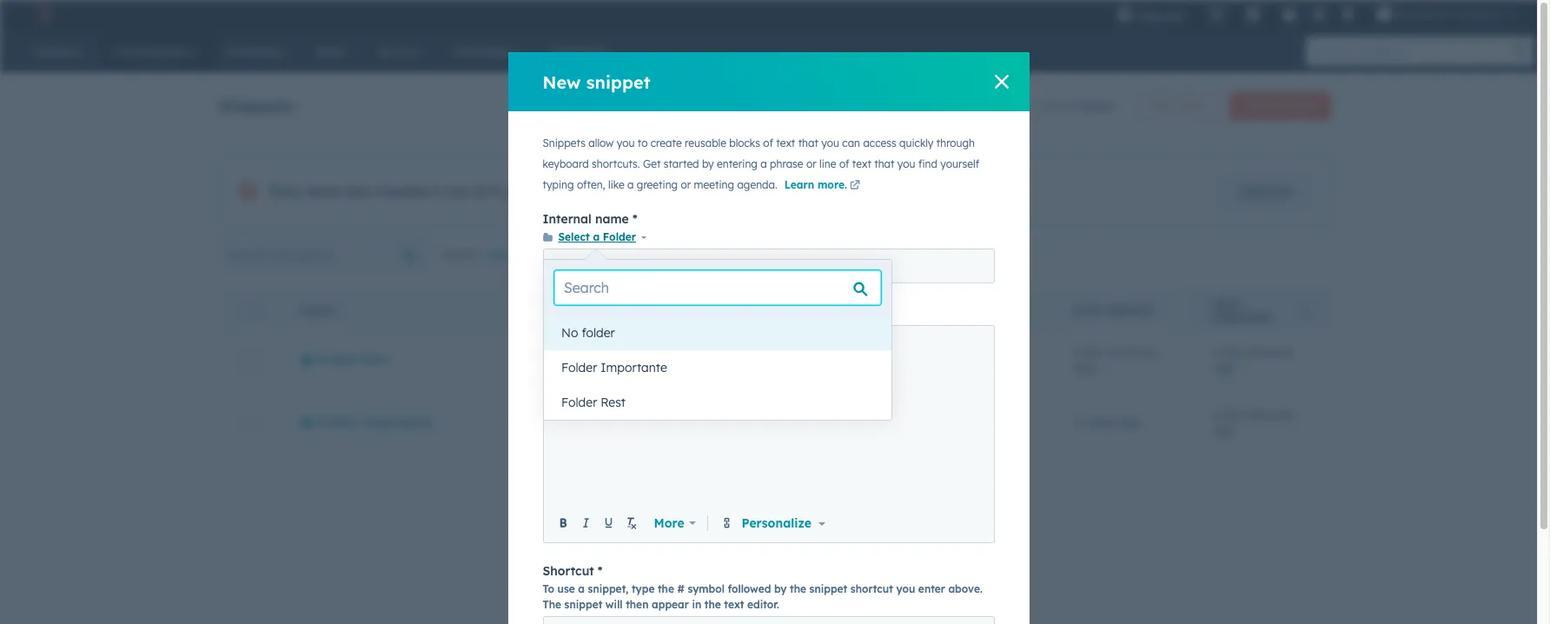 Task type: describe. For each thing, give the bounding box(es) containing it.
with
[[709, 183, 733, 198]]

0 horizontal spatial folder importante
[[319, 414, 433, 430]]

created by button
[[914, 290, 1053, 328]]

Internal name text field
[[543, 249, 995, 283]]

folder rest inside folder rest button
[[562, 395, 626, 410]]

notifications image
[[1341, 8, 1357, 23]]

shortcut element
[[543, 616, 995, 624]]

followed
[[728, 582, 771, 595]]

0 horizontal spatial importante
[[362, 414, 433, 430]]

owner:
[[441, 247, 481, 263]]

help button
[[1276, 0, 1305, 28]]

entering
[[717, 157, 758, 170]]

1 horizontal spatial that
[[875, 157, 895, 170]]

created for has
[[376, 183, 429, 200]]

new for new snippet
[[543, 71, 581, 93]]

press to sort. element for date created
[[1158, 303, 1165, 318]]

calling icon button
[[1203, 3, 1232, 25]]

team
[[306, 183, 342, 200]]

type
[[632, 582, 655, 595]]

1 vertical spatial 1
[[434, 183, 442, 200]]

modified
[[1213, 311, 1270, 324]]

agenda.
[[738, 178, 778, 191]]

1 of 5 created
[[1037, 98, 1116, 114]]

upgrade image
[[1117, 8, 1133, 23]]

settings image
[[1312, 7, 1327, 23]]

then
[[626, 598, 649, 611]]

none field containing no folder
[[544, 260, 892, 420]]

any button
[[488, 237, 535, 272]]

#
[[678, 582, 685, 595]]

0 vertical spatial rest
[[362, 352, 388, 367]]

the
[[543, 598, 562, 611]]

0 horizontal spatial 5
[[492, 183, 501, 200]]

unlock
[[582, 183, 621, 198]]

name
[[595, 211, 629, 227]]

created for 5
[[1072, 98, 1116, 114]]

0 vertical spatial folder rest button
[[301, 352, 388, 367]]

press to sort. image
[[338, 303, 344, 316]]

1 link opens in a new window image from the top
[[850, 178, 861, 194]]

create snippet
[[1245, 99, 1317, 112]]

1 horizontal spatial folder rest button
[[544, 385, 892, 420]]

greeting
[[637, 178, 678, 191]]

meeting
[[694, 178, 735, 191]]

by inside shortcut to use a snippet, type the # symbol followed by the snippet shortcut you enter above. the snippet will then appear in the text editor.
[[774, 582, 787, 595]]

your team has created 1 out of 5 snippets.
[[269, 183, 568, 200]]

tara schultz image
[[1377, 6, 1393, 22]]

select a folder
[[559, 230, 636, 243]]

text inside shortcut to use a snippet, type the # symbol followed by the snippet shortcut you enter above. the snippet will then appear in the text editor.
[[724, 598, 745, 611]]

keyboard
[[543, 157, 589, 170]]

started
[[664, 157, 699, 170]]

snippet up allow
[[586, 71, 651, 93]]

more
[[654, 515, 685, 531]]

apoptosis
[[1397, 7, 1450, 21]]

enter
[[919, 582, 946, 595]]

of inside snippets banner
[[1046, 98, 1058, 114]]

content
[[604, 336, 650, 351]]

in
[[692, 598, 702, 611]]

few for seconds
[[1224, 344, 1245, 359]]

snippets allow you to create reusable blocks of text that you can access quickly through keyboard shortcuts. get started by entering a phrase or line of text that you find yourself typing often, like a greeting or meeting agenda.
[[543, 136, 980, 191]]

snippet
[[543, 303, 589, 319]]

studios
[[1453, 7, 1493, 21]]

you left can
[[822, 136, 840, 150]]

reusable
[[685, 136, 727, 150]]

text up phrase
[[777, 136, 796, 150]]

Search HubSpot search field
[[1307, 37, 1520, 66]]

suite
[[767, 183, 796, 198]]

snippets banner
[[219, 87, 1332, 120]]

to
[[638, 136, 648, 150]]

no
[[562, 325, 579, 341]]

shortcuts.
[[592, 157, 640, 170]]

create snippet button
[[1230, 92, 1332, 120]]

the left #
[[658, 582, 675, 595]]

can
[[843, 136, 861, 150]]

11 days ago
[[1074, 414, 1142, 430]]

name button
[[280, 290, 914, 328]]

unlock more snippets with crm suite starter.
[[582, 183, 841, 198]]

settings link
[[1309, 5, 1330, 23]]

personalize
[[742, 515, 812, 531]]

your
[[669, 336, 696, 351]]

yourself
[[941, 157, 980, 170]]

phrase
[[770, 157, 804, 170]]

create
[[1245, 99, 1278, 112]]

created
[[935, 304, 983, 317]]

list box containing no folder
[[544, 316, 892, 420]]

seconds for 11 days ago
[[1248, 406, 1295, 422]]

line
[[820, 157, 837, 170]]

days
[[1089, 414, 1116, 430]]

new folder
[[1151, 99, 1205, 112]]

quickly
[[900, 136, 934, 150]]

snippets
[[657, 183, 706, 198]]

text up "no folder"
[[593, 303, 616, 319]]

find
[[919, 157, 938, 170]]

0 horizontal spatial or
[[681, 178, 691, 191]]

calling icon image
[[1210, 7, 1225, 23]]

like
[[608, 178, 625, 191]]

0 vertical spatial upgrade
[[1137, 9, 1185, 23]]

0 vertical spatial that
[[799, 136, 819, 150]]

1 inside snippets banner
[[1037, 98, 1043, 114]]

internal name
[[543, 211, 629, 227]]

you inside shortcut to use a snippet, type the # symbol followed by the snippet shortcut you enter above. the snippet will then appear in the text editor.
[[897, 582, 916, 595]]

to
[[543, 582, 555, 595]]

editor.
[[748, 598, 780, 611]]

select a folder button
[[543, 228, 646, 247]]

1 horizontal spatial folder importante button
[[544, 350, 892, 385]]

out
[[446, 183, 469, 200]]

search image
[[1514, 45, 1527, 57]]

new snippet
[[543, 71, 651, 93]]

will
[[606, 598, 623, 611]]

new folder button
[[1137, 92, 1220, 120]]

Type a word to use as a shortcut text field
[[543, 616, 995, 624]]

snippets.
[[505, 183, 568, 200]]

hubspot link
[[21, 3, 65, 24]]

apoptosis studios 2 button
[[1367, 0, 1528, 28]]

hubspot image
[[31, 3, 52, 24]]

has
[[346, 183, 371, 200]]

add
[[552, 336, 577, 351]]

tara schultz
[[935, 414, 1004, 430]]



Task type: locate. For each thing, give the bounding box(es) containing it.
seconds for a few seconds ago
[[1248, 344, 1295, 359]]

created right has
[[376, 183, 429, 200]]

folder
[[1176, 99, 1205, 112], [582, 325, 615, 341]]

press to sort. element
[[338, 303, 344, 318], [1158, 303, 1165, 318]]

you
[[617, 136, 635, 150], [822, 136, 840, 150], [898, 157, 916, 170], [897, 582, 916, 595]]

0 horizontal spatial that
[[799, 136, 819, 150]]

search button
[[1506, 37, 1535, 66]]

1 vertical spatial snippets
[[543, 136, 586, 150]]

date right press to sort. image
[[1213, 298, 1240, 311]]

created by
[[935, 304, 1000, 317]]

learn
[[785, 178, 815, 191]]

0 vertical spatial folder importante
[[562, 360, 667, 376]]

importante inside button
[[601, 360, 667, 376]]

select
[[559, 230, 590, 243]]

1 horizontal spatial by
[[774, 582, 787, 595]]

1 vertical spatial folder importante button
[[301, 414, 433, 430]]

2 vertical spatial created
[[1104, 304, 1153, 317]]

0 horizontal spatial folder importante button
[[301, 414, 433, 430]]

marketplaces image
[[1246, 8, 1262, 23]]

create
[[651, 136, 682, 150]]

folder rest button down press to sort. icon
[[301, 352, 388, 367]]

0 horizontal spatial search search field
[[219, 237, 430, 272]]

0 horizontal spatial folder rest
[[319, 352, 388, 367]]

folder
[[603, 230, 636, 243], [319, 352, 358, 367], [562, 360, 598, 376], [562, 395, 598, 410], [319, 414, 358, 430]]

press to sort. element for name
[[338, 303, 344, 318]]

snippet right your
[[700, 336, 745, 351]]

shortcut
[[851, 582, 894, 595]]

you left to
[[617, 136, 635, 150]]

1 vertical spatial by
[[986, 304, 1000, 317]]

snippets inside snippets banner
[[219, 94, 295, 116]]

created inside snippets banner
[[1072, 98, 1116, 114]]

0 horizontal spatial press to sort. element
[[338, 303, 344, 318]]

by right created in the right of the page
[[986, 304, 1000, 317]]

1 horizontal spatial 5
[[1062, 98, 1069, 114]]

0 horizontal spatial new
[[543, 71, 581, 93]]

0 vertical spatial 1
[[1037, 98, 1043, 114]]

snippets
[[219, 94, 295, 116], [543, 136, 586, 150]]

ago
[[1074, 359, 1097, 375], [1213, 359, 1236, 375], [1119, 414, 1142, 430], [1213, 422, 1236, 438]]

blocks
[[730, 136, 761, 150]]

folder rest
[[319, 352, 388, 367], [562, 395, 626, 410]]

marketplaces button
[[1236, 0, 1272, 28]]

no folder button
[[544, 316, 892, 350]]

folder rest button down your
[[544, 385, 892, 420]]

get
[[643, 157, 661, 170]]

0 vertical spatial or
[[807, 157, 817, 170]]

snippet right 'create'
[[1281, 99, 1317, 112]]

created left press to sort. image
[[1104, 304, 1153, 317]]

date created
[[1074, 304, 1153, 317]]

snippet,
[[588, 582, 629, 595]]

apoptosis studios 2
[[1397, 7, 1502, 21]]

folder for new folder
[[1176, 99, 1205, 112]]

help image
[[1283, 8, 1298, 23]]

new right 1 of 5 created at the top right of the page
[[1151, 99, 1173, 112]]

upgrade link
[[1218, 174, 1314, 209]]

learn more.
[[785, 178, 848, 191]]

menu item
[[1197, 0, 1201, 28]]

2 press to sort. element from the left
[[1158, 303, 1165, 318]]

search search field for folder importante button to the right
[[555, 270, 881, 305]]

no folder
[[562, 325, 615, 341]]

use
[[558, 582, 575, 595]]

1 horizontal spatial snippets
[[543, 136, 586, 150]]

date inside button
[[1074, 304, 1101, 317]]

by up editor.
[[774, 582, 787, 595]]

close image
[[995, 75, 1009, 89]]

text down can
[[853, 157, 872, 170]]

folder inside popup button
[[603, 230, 636, 243]]

1 vertical spatial folder importante
[[319, 414, 433, 430]]

or
[[807, 157, 817, 170], [681, 178, 691, 191]]

list box
[[544, 316, 892, 420]]

typing
[[543, 178, 574, 191]]

that down access
[[875, 157, 895, 170]]

created inside date created button
[[1104, 304, 1153, 317]]

more.
[[818, 178, 848, 191]]

1 horizontal spatial importante
[[601, 360, 667, 376]]

symbol
[[688, 582, 725, 595]]

text down followed
[[724, 598, 745, 611]]

a few seconds ago
[[1074, 344, 1156, 375], [1213, 344, 1295, 375], [1213, 406, 1295, 438]]

seconds
[[1109, 344, 1156, 359], [1248, 344, 1295, 359], [1248, 406, 1295, 422]]

1 horizontal spatial folder rest
[[562, 395, 626, 410]]

folder inside "button"
[[582, 325, 615, 341]]

1 vertical spatial 5
[[492, 183, 501, 200]]

0 vertical spatial snippets
[[219, 94, 295, 116]]

2 horizontal spatial by
[[986, 304, 1000, 317]]

the
[[581, 336, 600, 351], [658, 582, 675, 595], [790, 582, 807, 595], [705, 598, 721, 611]]

snippets for snippets allow you to create reusable blocks of text that you can access quickly through keyboard shortcuts. get started by entering a phrase or line of text that you find yourself typing often, like a greeting or meeting agenda.
[[543, 136, 586, 150]]

1 horizontal spatial rest
[[601, 395, 626, 410]]

1 vertical spatial folder
[[582, 325, 615, 341]]

the up shortcut element
[[790, 582, 807, 595]]

internal
[[543, 211, 592, 227]]

link opens in a new window image inside learn more. link
[[850, 181, 861, 191]]

None text field
[[553, 334, 985, 508]]

or down 'started' on the left top of page
[[681, 178, 691, 191]]

1 vertical spatial that
[[875, 157, 895, 170]]

starter.
[[799, 183, 841, 198]]

0 horizontal spatial 1
[[434, 183, 442, 200]]

1 vertical spatial importante
[[362, 414, 433, 430]]

1 horizontal spatial folder importante
[[562, 360, 667, 376]]

upgrade right upgrade image
[[1137, 9, 1185, 23]]

press to sort. element inside date created button
[[1158, 303, 1165, 318]]

menu
[[1105, 0, 1530, 28]]

of
[[1046, 98, 1058, 114], [764, 136, 774, 150], [840, 157, 850, 170], [474, 183, 488, 200], [654, 336, 665, 351]]

5
[[1062, 98, 1069, 114], [492, 183, 501, 200]]

more
[[624, 183, 654, 198]]

a inside popup button
[[593, 230, 600, 243]]

0 vertical spatial folder
[[1176, 99, 1205, 112]]

new
[[543, 71, 581, 93], [1151, 99, 1173, 112]]

snippet inside create snippet button
[[1281, 99, 1317, 112]]

5 inside snippets banner
[[1062, 98, 1069, 114]]

1 horizontal spatial date
[[1213, 298, 1240, 311]]

link opens in a new window image
[[850, 178, 861, 194], [850, 181, 861, 191]]

new for new folder
[[1151, 99, 1173, 112]]

text
[[777, 136, 796, 150], [853, 157, 872, 170], [593, 303, 616, 319], [724, 598, 745, 611]]

1 horizontal spatial press to sort. element
[[1158, 303, 1165, 318]]

created left new folder button at top right
[[1072, 98, 1116, 114]]

new up keyboard
[[543, 71, 581, 93]]

snippets inside the snippets allow you to create reusable blocks of text that you can access quickly through keyboard shortcuts. get started by entering a phrase or line of text that you find yourself typing often, like a greeting or meeting agenda.
[[543, 136, 586, 150]]

1 horizontal spatial 1
[[1037, 98, 1043, 114]]

add the content of your snippet
[[552, 336, 745, 351]]

2 link opens in a new window image from the top
[[850, 181, 861, 191]]

date inside date modified
[[1213, 298, 1240, 311]]

access
[[864, 136, 897, 150]]

1 press to sort. element from the left
[[338, 303, 344, 318]]

rest
[[362, 352, 388, 367], [601, 395, 626, 410]]

1 vertical spatial folder rest button
[[544, 385, 892, 420]]

date modified
[[1213, 298, 1270, 324]]

folder for no folder
[[582, 325, 615, 341]]

by down reusable
[[702, 157, 714, 170]]

search search field up the name
[[219, 237, 430, 272]]

folder rest down press to sort. icon
[[319, 352, 388, 367]]

2 vertical spatial by
[[774, 582, 787, 595]]

folder right no
[[582, 325, 615, 341]]

press to sort. element right 'date created'
[[1158, 303, 1165, 318]]

0 horizontal spatial date
[[1074, 304, 1101, 317]]

learn more. link
[[785, 178, 863, 194]]

0 horizontal spatial snippets
[[219, 94, 295, 116]]

0 horizontal spatial folder
[[582, 325, 615, 341]]

0 vertical spatial importante
[[601, 360, 667, 376]]

snippet down use
[[565, 598, 603, 611]]

rest inside button
[[601, 395, 626, 410]]

a few seconds ago for ago
[[1213, 406, 1295, 438]]

crm
[[737, 183, 764, 198]]

1 vertical spatial or
[[681, 178, 691, 191]]

0 horizontal spatial rest
[[362, 352, 388, 367]]

folder left 'create'
[[1176, 99, 1205, 112]]

1 horizontal spatial upgrade
[[1239, 183, 1292, 199]]

new snippet dialog
[[508, 52, 1030, 624]]

1 vertical spatial folder rest
[[562, 395, 626, 410]]

0 vertical spatial by
[[702, 157, 714, 170]]

the right in at the bottom of the page
[[705, 598, 721, 611]]

None field
[[544, 260, 892, 420]]

folder rest button
[[301, 352, 388, 367], [544, 385, 892, 420]]

you left find
[[898, 157, 916, 170]]

menu containing apoptosis studios 2
[[1105, 0, 1530, 28]]

created
[[1072, 98, 1116, 114], [376, 183, 429, 200], [1104, 304, 1153, 317]]

date modified button
[[1192, 290, 1331, 328]]

press to sort. image
[[1158, 303, 1165, 316]]

0 vertical spatial folder importante button
[[544, 350, 892, 385]]

0 horizontal spatial by
[[702, 157, 714, 170]]

often,
[[577, 178, 606, 191]]

folder rest down "add"
[[562, 395, 626, 410]]

new inside button
[[1151, 99, 1173, 112]]

new inside dialog
[[543, 71, 581, 93]]

above.
[[949, 582, 983, 595]]

1 vertical spatial rest
[[601, 395, 626, 410]]

0 vertical spatial 5
[[1062, 98, 1069, 114]]

1 vertical spatial created
[[376, 183, 429, 200]]

date left press to sort. image
[[1074, 304, 1101, 317]]

date
[[1213, 298, 1240, 311], [1074, 304, 1101, 317]]

0 vertical spatial new
[[543, 71, 581, 93]]

1 vertical spatial new
[[1151, 99, 1173, 112]]

few for ago
[[1224, 406, 1245, 422]]

notifications button
[[1334, 0, 1363, 28]]

shortcut to use a snippet, type the # symbol followed by the snippet shortcut you enter above. the snippet will then appear in the text editor.
[[543, 563, 983, 611]]

allow
[[589, 136, 614, 150]]

snippet left shortcut
[[810, 582, 848, 595]]

a inside shortcut to use a snippet, type the # symbol followed by the snippet shortcut you enter above. the snippet will then appear in the text editor.
[[578, 582, 585, 595]]

schultz
[[963, 414, 1004, 430]]

0 vertical spatial created
[[1072, 98, 1116, 114]]

2
[[1496, 7, 1502, 21]]

1 horizontal spatial or
[[807, 157, 817, 170]]

your
[[269, 183, 301, 200]]

11
[[1074, 414, 1085, 430]]

search search field for any popup button
[[219, 237, 430, 272]]

the right no
[[581, 336, 600, 351]]

Search search field
[[219, 237, 430, 272], [555, 270, 881, 305]]

shortcut
[[543, 563, 594, 579]]

press to sort. element inside name button
[[338, 303, 344, 318]]

search search field up no folder "button"
[[555, 270, 881, 305]]

or left line on the right of the page
[[807, 157, 817, 170]]

descending sort. press to sort ascending. element
[[1304, 303, 1310, 318]]

personalize button
[[738, 513, 829, 532]]

folder importante button
[[544, 350, 892, 385], [301, 414, 433, 430]]

1 horizontal spatial search search field
[[555, 270, 881, 305]]

upgrade down 'create'
[[1239, 183, 1292, 199]]

name
[[301, 304, 332, 317]]

0 vertical spatial folder rest
[[319, 352, 388, 367]]

date for date modified
[[1213, 298, 1240, 311]]

0 horizontal spatial folder rest button
[[301, 352, 388, 367]]

that up phrase
[[799, 136, 819, 150]]

more button
[[643, 514, 708, 532]]

descending sort. press to sort ascending. image
[[1304, 303, 1310, 316]]

snippets for snippets
[[219, 94, 295, 116]]

1 horizontal spatial folder
[[1176, 99, 1205, 112]]

press to sort. element right the name
[[338, 303, 344, 318]]

by inside "button"
[[986, 304, 1000, 317]]

tara
[[935, 414, 960, 430]]

by inside the snippets allow you to create reusable blocks of text that you can access quickly through keyboard shortcuts. get started by entering a phrase or line of text that you find yourself typing often, like a greeting or meeting agenda.
[[702, 157, 714, 170]]

1 horizontal spatial new
[[1151, 99, 1173, 112]]

a few seconds ago for seconds
[[1213, 344, 1295, 375]]

0 horizontal spatial upgrade
[[1137, 9, 1185, 23]]

folder inside button
[[1176, 99, 1205, 112]]

1 vertical spatial upgrade
[[1239, 183, 1292, 199]]

date for date created
[[1074, 304, 1101, 317]]

you left enter
[[897, 582, 916, 595]]



Task type: vqa. For each thing, say whether or not it's contained in the screenshot.
James Peterson Icon
no



